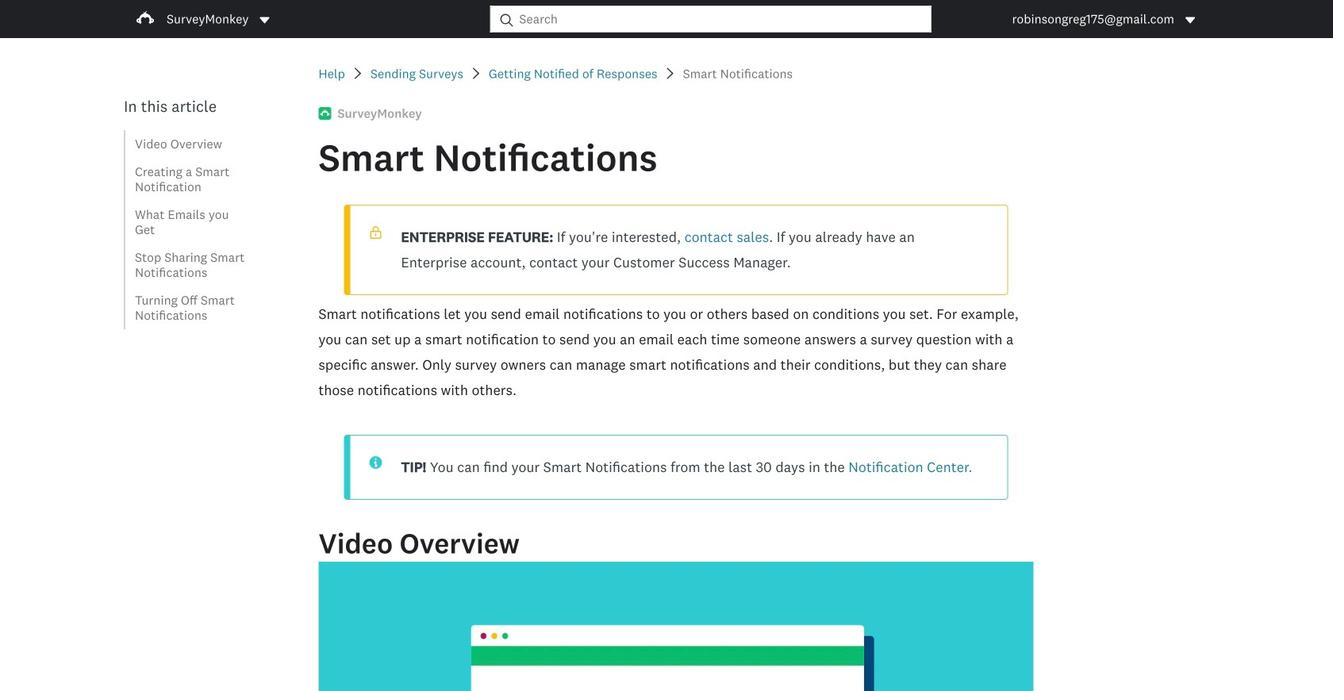 Task type: vqa. For each thing, say whether or not it's contained in the screenshot.
Open icon associated with first Open image from the left
no



Task type: describe. For each thing, give the bounding box(es) containing it.
info icon. image
[[369, 457, 382, 469]]

1 status from the top
[[344, 205, 1009, 295]]



Task type: locate. For each thing, give the bounding box(es) containing it.
open image
[[1186, 17, 1196, 23]]

1 vertical spatial status
[[344, 435, 1009, 500]]

status
[[344, 205, 1009, 295], [344, 435, 1009, 500]]

upgrade icon. image
[[369, 226, 382, 239], [370, 226, 381, 239]]

open image
[[258, 14, 271, 27], [1185, 14, 1197, 27], [260, 17, 270, 23]]

1 upgrade icon. image from the left
[[369, 226, 382, 239]]

2 status from the top
[[344, 435, 1009, 500]]

search image
[[501, 14, 513, 27]]

search image
[[501, 14, 513, 27]]

video element
[[319, 562, 1034, 692]]

2 upgrade icon. image from the left
[[370, 226, 381, 239]]

Search text field
[[513, 6, 931, 32]]

0 vertical spatial status
[[344, 205, 1009, 295]]



